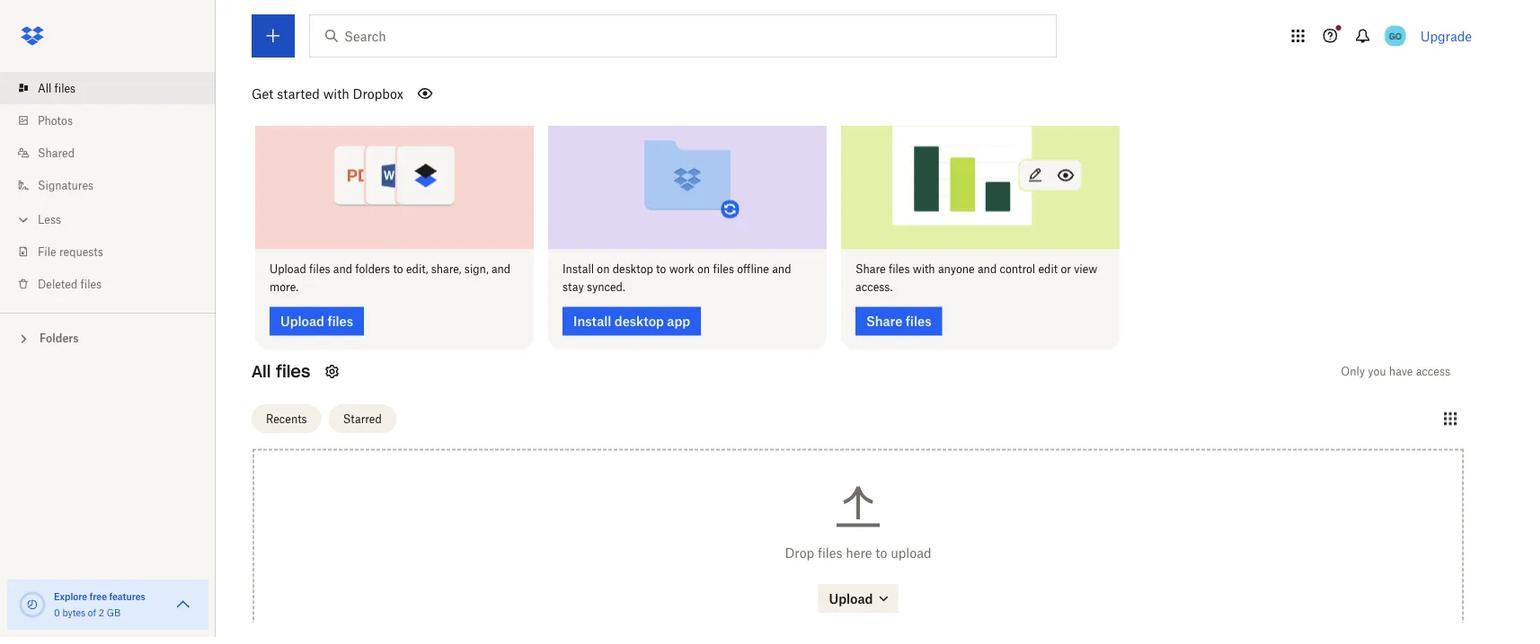 Task type: vqa. For each thing, say whether or not it's contained in the screenshot.
ago
no



Task type: describe. For each thing, give the bounding box(es) containing it.
access.
[[856, 281, 893, 294]]

drop
[[785, 546, 815, 561]]

files inside install on desktop to work on files offline and stay synced.
[[713, 263, 734, 276]]

files left the folder settings image in the left of the page
[[276, 362, 311, 383]]

files up the folder settings image in the left of the page
[[328, 314, 353, 330]]

file requests
[[38, 245, 103, 258]]

edit
[[1039, 263, 1058, 276]]

all files list item
[[0, 72, 216, 104]]

install for install desktop app
[[574, 314, 612, 330]]

2 on from the left
[[698, 263, 710, 276]]

upload for upload files and folders to edit, share, sign, and more.
[[270, 263, 306, 276]]

folders button
[[0, 325, 216, 351]]

share for share files
[[867, 314, 903, 330]]

upload
[[891, 546, 932, 561]]

offline
[[737, 263, 770, 276]]

explore free features 0 bytes of 2 gb
[[54, 591, 146, 619]]

more.
[[270, 281, 299, 294]]

features
[[109, 591, 146, 602]]

desktop inside install on desktop to work on files offline and stay synced.
[[613, 263, 653, 276]]

shared
[[38, 146, 75, 160]]

list containing all files
[[0, 61, 216, 313]]

upgrade link
[[1421, 28, 1473, 44]]

install desktop app button
[[563, 308, 701, 336]]

anyone
[[939, 263, 975, 276]]

go
[[1390, 30, 1402, 41]]

bytes
[[62, 607, 85, 619]]

signatures
[[38, 178, 94, 192]]

upload files button
[[270, 308, 364, 336]]

recents button
[[252, 405, 322, 434]]

desktop inside install desktop app button
[[615, 314, 664, 330]]

to for drop files here to upload
[[876, 546, 888, 561]]

sign,
[[465, 263, 489, 276]]

edit,
[[406, 263, 428, 276]]

files left here
[[818, 546, 843, 561]]

control
[[1000, 263, 1036, 276]]

folders
[[40, 332, 79, 345]]

file
[[38, 245, 56, 258]]

quota usage element
[[18, 591, 47, 619]]

view
[[1075, 263, 1098, 276]]

signatures link
[[14, 169, 216, 201]]

install desktop app
[[574, 314, 691, 330]]

files down share files with anyone and control edit or view access.
[[906, 314, 932, 330]]

have
[[1390, 365, 1414, 379]]

deleted files link
[[14, 268, 216, 300]]

folder settings image
[[321, 361, 343, 383]]

files inside upload files and folders to edit, share, sign, and more.
[[309, 263, 330, 276]]

with for started
[[323, 86, 350, 101]]

to for install on desktop to work on files offline and stay synced.
[[656, 263, 667, 276]]

dropbox image
[[14, 18, 50, 54]]

1 and from the left
[[333, 263, 352, 276]]

dropbox
[[353, 86, 404, 101]]

upload files
[[281, 314, 353, 330]]

2
[[99, 607, 104, 619]]

explore
[[54, 591, 87, 602]]

drop files here to upload
[[785, 546, 932, 561]]

1 on from the left
[[597, 263, 610, 276]]

files inside share files with anyone and control edit or view access.
[[889, 263, 910, 276]]

shared link
[[14, 137, 216, 169]]

all files link
[[14, 72, 216, 104]]

and inside install on desktop to work on files offline and stay synced.
[[772, 263, 792, 276]]

2 and from the left
[[492, 263, 511, 276]]



Task type: locate. For each thing, give the bounding box(es) containing it.
with
[[323, 86, 350, 101], [913, 263, 936, 276]]

and left control
[[978, 263, 997, 276]]

1 horizontal spatial on
[[698, 263, 710, 276]]

upload inside upload files and folders to edit, share, sign, and more.
[[270, 263, 306, 276]]

recents
[[266, 413, 307, 426]]

on up the "synced."
[[597, 263, 610, 276]]

Search in folder "Dropbox" text field
[[344, 26, 1020, 46]]

with for files
[[913, 263, 936, 276]]

0 vertical spatial upload
[[270, 263, 306, 276]]

work
[[669, 263, 695, 276]]

share files
[[867, 314, 932, 330]]

3 and from the left
[[772, 263, 792, 276]]

free
[[90, 591, 107, 602]]

upload for upload files
[[281, 314, 325, 330]]

starred
[[343, 413, 382, 426]]

on right work
[[698, 263, 710, 276]]

0 horizontal spatial on
[[597, 263, 610, 276]]

install up stay on the top left
[[563, 263, 594, 276]]

2 vertical spatial upload
[[829, 592, 873, 607]]

0 horizontal spatial with
[[323, 86, 350, 101]]

file requests link
[[14, 236, 216, 268]]

and inside share files with anyone and control edit or view access.
[[978, 263, 997, 276]]

all inside all files 'link'
[[38, 81, 52, 95]]

1 horizontal spatial with
[[913, 263, 936, 276]]

files inside 'link'
[[54, 81, 76, 95]]

requests
[[59, 245, 103, 258]]

desktop up the "synced."
[[613, 263, 653, 276]]

0 vertical spatial with
[[323, 86, 350, 101]]

1 vertical spatial all files
[[252, 362, 311, 383]]

only
[[1342, 365, 1366, 379]]

with right started
[[323, 86, 350, 101]]

photos link
[[14, 104, 216, 137]]

list
[[0, 61, 216, 313]]

all up recents button
[[252, 362, 271, 383]]

started
[[277, 86, 320, 101]]

synced.
[[587, 281, 626, 294]]

gb
[[107, 607, 121, 619]]

0 vertical spatial desktop
[[613, 263, 653, 276]]

1 vertical spatial share
[[867, 314, 903, 330]]

go button
[[1382, 22, 1410, 50]]

all files up recents button
[[252, 362, 311, 383]]

0 vertical spatial all
[[38, 81, 52, 95]]

and left folders on the top left of the page
[[333, 263, 352, 276]]

stay
[[563, 281, 584, 294]]

upload up more.
[[270, 263, 306, 276]]

files up upload files
[[309, 263, 330, 276]]

and
[[333, 263, 352, 276], [492, 263, 511, 276], [772, 263, 792, 276], [978, 263, 997, 276]]

to left work
[[656, 263, 667, 276]]

install down the "synced."
[[574, 314, 612, 330]]

desktop left app
[[615, 314, 664, 330]]

to inside install on desktop to work on files offline and stay synced.
[[656, 263, 667, 276]]

0 horizontal spatial to
[[393, 263, 403, 276]]

share files button
[[856, 308, 943, 336]]

to right here
[[876, 546, 888, 561]]

1 vertical spatial all
[[252, 362, 271, 383]]

share inside button
[[867, 314, 903, 330]]

app
[[667, 314, 691, 330]]

all up the photos
[[38, 81, 52, 95]]

share inside share files with anyone and control edit or view access.
[[856, 263, 886, 276]]

1 horizontal spatial all
[[252, 362, 271, 383]]

4 and from the left
[[978, 263, 997, 276]]

with left anyone
[[913, 263, 936, 276]]

folders
[[355, 263, 390, 276]]

1 vertical spatial upload
[[281, 314, 325, 330]]

on
[[597, 263, 610, 276], [698, 263, 710, 276]]

1 horizontal spatial all files
[[252, 362, 311, 383]]

share up access.
[[856, 263, 886, 276]]

upload button
[[819, 585, 899, 614]]

0 vertical spatial share
[[856, 263, 886, 276]]

to
[[393, 263, 403, 276], [656, 263, 667, 276], [876, 546, 888, 561]]

share,
[[431, 263, 462, 276]]

upload inside upload dropdown button
[[829, 592, 873, 607]]

less
[[38, 213, 61, 226]]

share
[[856, 263, 886, 276], [867, 314, 903, 330]]

install inside button
[[574, 314, 612, 330]]

0 vertical spatial install
[[563, 263, 594, 276]]

files
[[54, 81, 76, 95], [309, 263, 330, 276], [713, 263, 734, 276], [889, 263, 910, 276], [81, 277, 102, 291], [328, 314, 353, 330], [906, 314, 932, 330], [276, 362, 311, 383], [818, 546, 843, 561]]

files up the photos
[[54, 81, 76, 95]]

2 horizontal spatial to
[[876, 546, 888, 561]]

share down access.
[[867, 314, 903, 330]]

photos
[[38, 114, 73, 127]]

deleted files
[[38, 277, 102, 291]]

all files inside 'link'
[[38, 81, 76, 95]]

share for share files with anyone and control edit or view access.
[[856, 263, 886, 276]]

install
[[563, 263, 594, 276], [574, 314, 612, 330]]

all files up the photos
[[38, 81, 76, 95]]

of
[[88, 607, 96, 619]]

files right deleted
[[81, 277, 102, 291]]

install inside install on desktop to work on files offline and stay synced.
[[563, 263, 594, 276]]

desktop
[[613, 263, 653, 276], [615, 314, 664, 330]]

0 horizontal spatial all files
[[38, 81, 76, 95]]

access
[[1417, 365, 1451, 379]]

upload files and folders to edit, share, sign, and more.
[[270, 263, 511, 294]]

and right sign,
[[492, 263, 511, 276]]

and right offline
[[772, 263, 792, 276]]

1 vertical spatial with
[[913, 263, 936, 276]]

upgrade
[[1421, 28, 1473, 44]]

upload inside upload files button
[[281, 314, 325, 330]]

get started with dropbox
[[252, 86, 404, 101]]

upload down "drop files here to upload"
[[829, 592, 873, 607]]

deleted
[[38, 277, 78, 291]]

share files with anyone and control edit or view access.
[[856, 263, 1098, 294]]

0 horizontal spatial all
[[38, 81, 52, 95]]

get
[[252, 86, 274, 101]]

with inside share files with anyone and control edit or view access.
[[913, 263, 936, 276]]

to inside upload files and folders to edit, share, sign, and more.
[[393, 263, 403, 276]]

upload down more.
[[281, 314, 325, 330]]

0
[[54, 607, 60, 619]]

only you have access
[[1342, 365, 1451, 379]]

upload
[[270, 263, 306, 276], [281, 314, 325, 330], [829, 592, 873, 607]]

all files
[[38, 81, 76, 95], [252, 362, 311, 383]]

1 vertical spatial desktop
[[615, 314, 664, 330]]

you
[[1369, 365, 1387, 379]]

1 vertical spatial install
[[574, 314, 612, 330]]

less image
[[14, 211, 32, 229]]

or
[[1061, 263, 1072, 276]]

files up access.
[[889, 263, 910, 276]]

install for install on desktop to work on files offline and stay synced.
[[563, 263, 594, 276]]

starred button
[[329, 405, 396, 434]]

all
[[38, 81, 52, 95], [252, 362, 271, 383]]

install on desktop to work on files offline and stay synced.
[[563, 263, 792, 294]]

1 horizontal spatial to
[[656, 263, 667, 276]]

0 vertical spatial all files
[[38, 81, 76, 95]]

here
[[846, 546, 872, 561]]

to left edit, at the top
[[393, 263, 403, 276]]

files left offline
[[713, 263, 734, 276]]



